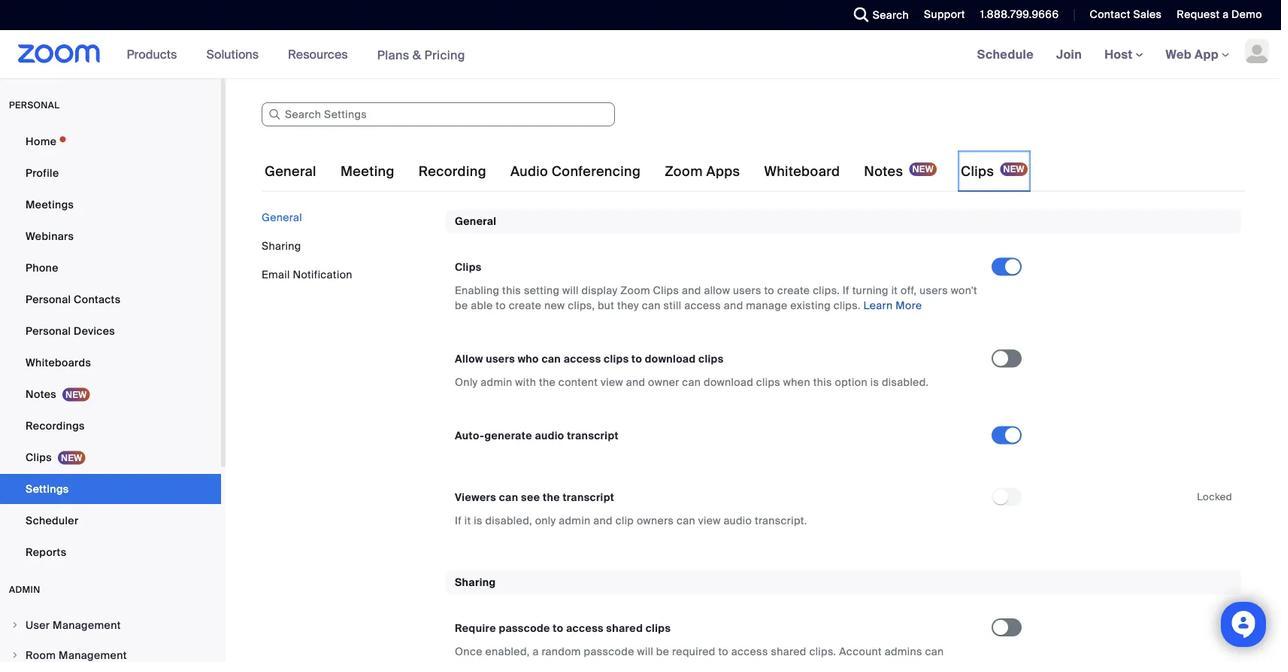 Task type: vqa. For each thing, say whether or not it's contained in the screenshot.
Notes
yes



Task type: describe. For each thing, give the bounding box(es) containing it.
products
[[127, 46, 177, 62]]

notes inside tabs of my account settings page tab list
[[865, 163, 904, 180]]

zoom apps
[[665, 163, 741, 180]]

sharing link
[[262, 239, 301, 253]]

audio conferencing
[[511, 163, 641, 180]]

2 vertical spatial passcode
[[530, 659, 581, 662]]

clips inside enabling this setting will display zoom clips and allow users to create clips. if turning it off, users won't be able to create new clips, but they can still access and manage existing clips.
[[653, 284, 680, 297]]

disabled.
[[882, 375, 929, 389]]

0 vertical spatial clips.
[[813, 284, 840, 297]]

manage
[[746, 299, 788, 312]]

clips inside once enabled, a random passcode will be required to access shared clips. account admins can customize the passcode rule. this setting only applies to newly generated clips after enabling thi
[[836, 659, 860, 662]]

schedule link
[[966, 30, 1046, 78]]

reports link
[[0, 537, 221, 567]]

be inside once enabled, a random passcode will be required to access shared clips. account admins can customize the passcode rule. this setting only applies to newly generated clips after enabling thi
[[657, 644, 670, 658]]

0 vertical spatial admin
[[481, 375, 513, 389]]

to up manage at the right of the page
[[765, 284, 775, 297]]

enabling
[[889, 659, 934, 662]]

and left allow
[[682, 284, 702, 297]]

and left owner
[[626, 375, 646, 389]]

personal for personal devices
[[26, 324, 71, 338]]

enabling this setting will display zoom clips and allow users to create clips. if turning it off, users won't be able to create new clips, but they can still access and manage existing clips.
[[455, 284, 978, 312]]

0 horizontal spatial download
[[645, 352, 696, 366]]

scheduler
[[26, 513, 79, 527]]

to up the applies
[[719, 644, 729, 658]]

access inside enabling this setting will display zoom clips and allow users to create clips. if turning it off, users won't be able to create new clips, but they can still access and manage existing clips.
[[685, 299, 722, 312]]

shared inside once enabled, a random passcode will be required to access shared clips. account admins can customize the passcode rule. this setting only applies to newly generated clips after enabling thi
[[771, 644, 807, 658]]

web app button
[[1166, 46, 1230, 62]]

rule.
[[584, 659, 606, 662]]

once
[[455, 644, 483, 658]]

1 horizontal spatial sharing
[[455, 575, 496, 589]]

email notification
[[262, 267, 353, 281]]

will inside once enabled, a random passcode will be required to access shared clips. account admins can customize the passcode rule. this setting only applies to newly generated clips after enabling thi
[[638, 644, 654, 658]]

app
[[1195, 46, 1219, 62]]

settings
[[26, 482, 69, 496]]

1 horizontal spatial is
[[871, 375, 880, 389]]

profile picture image
[[1246, 39, 1270, 63]]

zoom inside enabling this setting will display zoom clips and allow users to create clips. if turning it off, users won't be able to create new clips, but they can still access and manage existing clips.
[[621, 284, 651, 297]]

clips,
[[568, 299, 595, 312]]

more
[[896, 299, 923, 312]]

clips. inside once enabled, a random passcode will be required to access shared clips. account admins can customize the passcode rule. this setting only applies to newly generated clips after enabling thi
[[810, 644, 837, 658]]

the for with
[[539, 375, 556, 389]]

1 vertical spatial this
[[814, 375, 833, 389]]

notes link
[[0, 379, 221, 409]]

user
[[26, 618, 50, 632]]

allow users who can access clips to download clips
[[455, 352, 724, 366]]

clips left when
[[757, 375, 781, 389]]

admins
[[885, 644, 923, 658]]

recording
[[419, 163, 487, 180]]

after
[[863, 659, 887, 662]]

support
[[925, 8, 966, 21]]

host button
[[1105, 46, 1144, 62]]

audio
[[511, 163, 549, 180]]

search
[[873, 8, 910, 22]]

won't
[[951, 284, 978, 297]]

clips down but
[[604, 352, 629, 366]]

sharing inside menu bar
[[262, 239, 301, 253]]

recordings link
[[0, 411, 221, 441]]

learn more
[[864, 299, 923, 312]]

account
[[840, 644, 882, 658]]

clip
[[616, 514, 634, 528]]

1.888.799.9666 button up schedule
[[970, 0, 1063, 30]]

resources button
[[288, 30, 355, 78]]

1 vertical spatial clips.
[[834, 299, 861, 312]]

1 vertical spatial is
[[474, 514, 483, 528]]

off,
[[901, 284, 917, 297]]

the inside once enabled, a random passcode will be required to access shared clips. account admins can customize the passcode rule. this setting only applies to newly generated clips after enabling thi
[[511, 659, 528, 662]]

meetings
[[26, 197, 74, 211]]

general inside tabs of my account settings page tab list
[[265, 163, 317, 180]]

only
[[455, 375, 478, 389]]

only inside once enabled, a random passcode will be required to access shared clips. account admins can customize the passcode rule. this setting only applies to newly generated clips after enabling thi
[[671, 659, 692, 662]]

setting inside enabling this setting will display zoom clips and allow users to create clips. if turning it off, users won't be able to create new clips, but they can still access and manage existing clips.
[[524, 284, 560, 297]]

display
[[582, 284, 618, 297]]

email notification link
[[262, 267, 353, 281]]

personal menu menu
[[0, 126, 221, 569]]

general up sharing 'link'
[[262, 210, 302, 224]]

products button
[[127, 30, 184, 78]]

the for see
[[543, 490, 560, 504]]

learn
[[864, 299, 893, 312]]

0 vertical spatial passcode
[[499, 621, 550, 635]]

clips inside tabs of my account settings page tab list
[[961, 163, 995, 180]]

can right owner
[[683, 375, 701, 389]]

can inside enabling this setting will display zoom clips and allow users to create clips. if turning it off, users won't be able to create new clips, but they can still access and manage existing clips.
[[642, 299, 661, 312]]

user management
[[26, 618, 121, 632]]

meeting
[[341, 163, 395, 180]]

right image
[[11, 651, 20, 660]]

0 horizontal spatial users
[[486, 352, 515, 366]]

when
[[784, 375, 811, 389]]

home
[[26, 134, 57, 148]]

tabs of my account settings page tab list
[[262, 150, 1031, 193]]

1 horizontal spatial users
[[733, 284, 762, 297]]

admin menu menu
[[0, 611, 221, 662]]

it inside enabling this setting will display zoom clips and allow users to create clips. if turning it off, users won't be able to create new clips, but they can still access and manage existing clips.
[[892, 284, 898, 297]]

resources
[[288, 46, 348, 62]]

enabling
[[455, 284, 500, 297]]

settings link
[[0, 474, 221, 504]]

customize
[[455, 659, 508, 662]]

plans
[[377, 47, 410, 63]]

if it is disabled, only admin and clip owners can view audio transcript.
[[455, 514, 808, 528]]

personal
[[9, 99, 60, 111]]

content
[[559, 375, 598, 389]]

1 horizontal spatial admin
[[559, 514, 591, 528]]

generate
[[485, 429, 532, 443]]

access up content
[[564, 352, 601, 366]]

1 vertical spatial audio
[[724, 514, 752, 528]]

access up 'random'
[[566, 621, 604, 635]]

sharing element
[[446, 571, 1242, 662]]

can right who
[[542, 352, 561, 366]]

1.888.799.9666
[[981, 8, 1060, 21]]

to up 'random'
[[553, 621, 564, 635]]

email
[[262, 267, 290, 281]]

banner containing products
[[0, 30, 1282, 79]]

devices
[[74, 324, 115, 338]]

0 vertical spatial view
[[601, 375, 624, 389]]

0 horizontal spatial create
[[509, 299, 542, 312]]

personal contacts link
[[0, 284, 221, 314]]

disabled,
[[486, 514, 533, 528]]

zoom inside tabs of my account settings page tab list
[[665, 163, 703, 180]]

phone
[[26, 261, 58, 275]]

0 horizontal spatial shared
[[607, 621, 643, 635]]

see
[[521, 490, 540, 504]]

contact sales
[[1090, 8, 1163, 21]]

1 vertical spatial passcode
[[584, 644, 635, 658]]

whiteboards
[[26, 355, 91, 369]]

webinars
[[26, 229, 74, 243]]

owner
[[649, 375, 680, 389]]

right image
[[11, 621, 20, 630]]



Task type: locate. For each thing, give the bounding box(es) containing it.
1 vertical spatial personal
[[26, 324, 71, 338]]

1 vertical spatial only
[[671, 659, 692, 662]]

meetings link
[[0, 190, 221, 220]]

shared up generated
[[771, 644, 807, 658]]

1 horizontal spatial this
[[814, 375, 833, 389]]

1 horizontal spatial create
[[778, 284, 811, 297]]

1.888.799.9666 button
[[970, 0, 1063, 30], [981, 8, 1060, 21]]

admin
[[481, 375, 513, 389], [559, 514, 591, 528]]

users
[[733, 284, 762, 297], [920, 284, 949, 297], [486, 352, 515, 366]]

1 horizontal spatial it
[[892, 284, 898, 297]]

users up manage at the right of the page
[[733, 284, 762, 297]]

audio left "transcript."
[[724, 514, 752, 528]]

and left clip
[[594, 514, 613, 528]]

applies
[[695, 659, 733, 662]]

conferencing
[[552, 163, 641, 180]]

0 horizontal spatial sharing
[[262, 239, 301, 253]]

can left see
[[499, 490, 519, 504]]

0 horizontal spatial zoom
[[621, 284, 651, 297]]

1 vertical spatial create
[[509, 299, 542, 312]]

notes inside personal menu menu
[[26, 387, 56, 401]]

1 vertical spatial zoom
[[621, 284, 651, 297]]

it down viewers
[[465, 514, 471, 528]]

enabled,
[[486, 644, 530, 658]]

1 vertical spatial the
[[543, 490, 560, 504]]

generated
[[780, 659, 833, 662]]

be inside enabling this setting will display zoom clips and allow users to create clips. if turning it off, users won't be able to create new clips, but they can still access and manage existing clips.
[[455, 299, 468, 312]]

join link
[[1046, 30, 1094, 78]]

be left able
[[455, 299, 468, 312]]

0 vertical spatial this
[[503, 284, 521, 297]]

1 vertical spatial if
[[455, 514, 462, 528]]

will inside enabling this setting will display zoom clips and allow users to create clips. if turning it off, users won't be able to create new clips, but they can still access and manage existing clips.
[[563, 284, 579, 297]]

0 vertical spatial shared
[[607, 621, 643, 635]]

profile link
[[0, 158, 221, 188]]

0 vertical spatial notes
[[865, 163, 904, 180]]

transcript down content
[[567, 429, 619, 443]]

personal
[[26, 292, 71, 306], [26, 324, 71, 338]]

0 vertical spatial only
[[535, 514, 556, 528]]

menu bar containing general
[[262, 210, 435, 282]]

1 horizontal spatial download
[[704, 375, 754, 389]]

create left new
[[509, 299, 542, 312]]

0 horizontal spatial a
[[533, 644, 539, 658]]

zoom left apps
[[665, 163, 703, 180]]

admin down viewers can see the transcript
[[559, 514, 591, 528]]

whiteboards link
[[0, 348, 221, 378]]

passcode up this
[[584, 644, 635, 658]]

1 vertical spatial notes
[[26, 387, 56, 401]]

clips inside personal menu menu
[[26, 450, 52, 464]]

admin left the with on the left bottom of page
[[481, 375, 513, 389]]

user management menu item
[[0, 611, 221, 639]]

general
[[265, 163, 317, 180], [262, 210, 302, 224], [455, 214, 497, 228]]

0 vertical spatial is
[[871, 375, 880, 389]]

banner
[[0, 30, 1282, 79]]

a inside once enabled, a random passcode will be required to access shared clips. account admins can customize the passcode rule. this setting only applies to newly generated clips after enabling thi
[[533, 644, 539, 658]]

download
[[645, 352, 696, 366], [704, 375, 754, 389]]

0 vertical spatial audio
[[535, 429, 565, 443]]

solutions
[[206, 46, 259, 62]]

access up "newly"
[[732, 644, 769, 658]]

0 vertical spatial will
[[563, 284, 579, 297]]

setting
[[524, 284, 560, 297], [633, 659, 669, 662]]

0 vertical spatial be
[[455, 299, 468, 312]]

it
[[892, 284, 898, 297], [465, 514, 471, 528]]

whiteboard
[[765, 163, 841, 180]]

0 vertical spatial zoom
[[665, 163, 703, 180]]

will
[[563, 284, 579, 297], [638, 644, 654, 658]]

zoom up they
[[621, 284, 651, 297]]

admin
[[9, 584, 40, 595]]

only down viewers can see the transcript
[[535, 514, 556, 528]]

require passcode to access shared clips
[[455, 621, 671, 635]]

setting right this
[[633, 659, 669, 662]]

Search Settings text field
[[262, 102, 615, 126]]

a left demo
[[1223, 8, 1230, 21]]

audio right generate at left bottom
[[535, 429, 565, 443]]

sharing down general link
[[262, 239, 301, 253]]

meetings navigation
[[966, 30, 1282, 79]]

be left required
[[657, 644, 670, 658]]

sharing up require
[[455, 575, 496, 589]]

personal for personal contacts
[[26, 292, 71, 306]]

request
[[1178, 8, 1221, 21]]

0 horizontal spatial it
[[465, 514, 471, 528]]

the right see
[[543, 490, 560, 504]]

is right option
[[871, 375, 880, 389]]

contact
[[1090, 8, 1131, 21]]

personal up whiteboards
[[26, 324, 71, 338]]

menu bar
[[262, 210, 435, 282]]

new
[[545, 299, 565, 312]]

contact sales link
[[1079, 0, 1166, 30], [1090, 8, 1163, 21]]

transcript up if it is disabled, only admin and clip owners can view audio transcript.
[[563, 490, 615, 504]]

general link
[[262, 210, 302, 224]]

0 vertical spatial if
[[843, 284, 850, 297]]

1 horizontal spatial be
[[657, 644, 670, 658]]

will up clips,
[[563, 284, 579, 297]]

0 vertical spatial sharing
[[262, 239, 301, 253]]

product information navigation
[[116, 30, 477, 79]]

view down allow users who can access clips to download clips
[[601, 375, 624, 389]]

can left still
[[642, 299, 661, 312]]

it left off,
[[892, 284, 898, 297]]

1 horizontal spatial shared
[[771, 644, 807, 658]]

a left 'random'
[[533, 644, 539, 658]]

apps
[[707, 163, 741, 180]]

home link
[[0, 126, 221, 156]]

owners
[[637, 514, 674, 528]]

to left "newly"
[[735, 659, 746, 662]]

users right off,
[[920, 284, 949, 297]]

and down allow
[[724, 299, 744, 312]]

allow
[[704, 284, 731, 297]]

if
[[843, 284, 850, 297], [455, 514, 462, 528]]

personal contacts
[[26, 292, 121, 306]]

clips down account
[[836, 659, 860, 662]]

the right the with on the left bottom of page
[[539, 375, 556, 389]]

this right enabling
[[503, 284, 521, 297]]

1 horizontal spatial only
[[671, 659, 692, 662]]

download up owner
[[645, 352, 696, 366]]

audio
[[535, 429, 565, 443], [724, 514, 752, 528]]

access down allow
[[685, 299, 722, 312]]

1 horizontal spatial if
[[843, 284, 850, 297]]

can up enabling
[[926, 644, 945, 658]]

clips. down turning
[[834, 299, 861, 312]]

recordings
[[26, 419, 85, 433]]

general down recording at left
[[455, 214, 497, 228]]

general element
[[446, 210, 1242, 546]]

schedule
[[978, 46, 1034, 62]]

1 vertical spatial view
[[699, 514, 721, 528]]

0 horizontal spatial setting
[[524, 284, 560, 297]]

2 vertical spatial the
[[511, 659, 528, 662]]

the
[[539, 375, 556, 389], [543, 490, 560, 504], [511, 659, 528, 662]]

1 horizontal spatial view
[[699, 514, 721, 528]]

1 vertical spatial shared
[[771, 644, 807, 658]]

view right owners
[[699, 514, 721, 528]]

0 horizontal spatial if
[[455, 514, 462, 528]]

newly
[[748, 659, 777, 662]]

auto-
[[455, 429, 485, 443]]

join
[[1057, 46, 1083, 62]]

only down required
[[671, 659, 692, 662]]

access inside once enabled, a random passcode will be required to access shared clips. account admins can customize the passcode rule. this setting only applies to newly generated clips after enabling thi
[[732, 644, 769, 658]]

1 vertical spatial a
[[533, 644, 539, 658]]

still
[[664, 299, 682, 312]]

if inside enabling this setting will display zoom clips and allow users to create clips. if turning it off, users won't be able to create new clips, but they can still access and manage existing clips.
[[843, 284, 850, 297]]

clips link
[[0, 442, 221, 472]]

menu item
[[0, 641, 221, 662]]

clips up once enabled, a random passcode will be required to access shared clips. account admins can customize the passcode rule. this setting only applies to newly generated clips after enabling thi
[[646, 621, 671, 635]]

contacts
[[74, 292, 121, 306]]

1 vertical spatial will
[[638, 644, 654, 658]]

0 vertical spatial download
[[645, 352, 696, 366]]

will left required
[[638, 644, 654, 658]]

solutions button
[[206, 30, 266, 78]]

1 horizontal spatial zoom
[[665, 163, 703, 180]]

1 vertical spatial it
[[465, 514, 471, 528]]

this inside enabling this setting will display zoom clips and allow users to create clips. if turning it off, users won't be able to create new clips, but they can still access and manage existing clips.
[[503, 284, 521, 297]]

zoom logo image
[[18, 44, 101, 63]]

clips. up generated
[[810, 644, 837, 658]]

this
[[609, 659, 630, 662]]

1 vertical spatial transcript
[[563, 490, 615, 504]]

0 horizontal spatial notes
[[26, 387, 56, 401]]

and
[[682, 284, 702, 297], [724, 299, 744, 312], [626, 375, 646, 389], [594, 514, 613, 528]]

web
[[1166, 46, 1192, 62]]

management
[[53, 618, 121, 632]]

this right when
[[814, 375, 833, 389]]

personal devices link
[[0, 316, 221, 346]]

option
[[835, 375, 868, 389]]

1 horizontal spatial will
[[638, 644, 654, 658]]

users left who
[[486, 352, 515, 366]]

pricing
[[425, 47, 466, 63]]

setting inside once enabled, a random passcode will be required to access shared clips. account admins can customize the passcode rule. this setting only applies to newly generated clips after enabling thi
[[633, 659, 669, 662]]

can right owners
[[677, 514, 696, 528]]

0 horizontal spatial only
[[535, 514, 556, 528]]

0 horizontal spatial is
[[474, 514, 483, 528]]

0 horizontal spatial view
[[601, 375, 624, 389]]

is down viewers
[[474, 514, 483, 528]]

0 vertical spatial create
[[778, 284, 811, 297]]

who
[[518, 352, 539, 366]]

notes
[[865, 163, 904, 180], [26, 387, 56, 401]]

host
[[1105, 46, 1136, 62]]

personal devices
[[26, 324, 115, 338]]

if left turning
[[843, 284, 850, 297]]

0 vertical spatial it
[[892, 284, 898, 297]]

passcode up 'enabled,'
[[499, 621, 550, 635]]

1 personal from the top
[[26, 292, 71, 306]]

able
[[471, 299, 493, 312]]

plans & pricing link
[[377, 47, 466, 63], [377, 47, 466, 63]]

0 vertical spatial the
[[539, 375, 556, 389]]

web app
[[1166, 46, 1219, 62]]

1 vertical spatial setting
[[633, 659, 669, 662]]

sharing
[[262, 239, 301, 253], [455, 575, 496, 589]]

personal down phone at the left of page
[[26, 292, 71, 306]]

search button
[[843, 0, 913, 30]]

2 personal from the top
[[26, 324, 71, 338]]

0 horizontal spatial be
[[455, 299, 468, 312]]

auto-generate audio transcript
[[455, 429, 619, 443]]

1 vertical spatial admin
[[559, 514, 591, 528]]

zoom
[[665, 163, 703, 180], [621, 284, 651, 297]]

with
[[516, 375, 537, 389]]

viewers
[[455, 490, 497, 504]]

0 vertical spatial transcript
[[567, 429, 619, 443]]

1 vertical spatial be
[[657, 644, 670, 658]]

can inside once enabled, a random passcode will be required to access shared clips. account admins can customize the passcode rule. this setting only applies to newly generated clips after enabling thi
[[926, 644, 945, 658]]

clips up only admin with the content view and owner can download clips when this option is disabled. on the bottom
[[699, 352, 724, 366]]

0 horizontal spatial audio
[[535, 429, 565, 443]]

existing
[[791, 299, 831, 312]]

transcript
[[567, 429, 619, 443], [563, 490, 615, 504]]

2 horizontal spatial users
[[920, 284, 949, 297]]

required
[[673, 644, 716, 658]]

1 vertical spatial download
[[704, 375, 754, 389]]

to right able
[[496, 299, 506, 312]]

download right owner
[[704, 375, 754, 389]]

they
[[618, 299, 639, 312]]

shared up this
[[607, 621, 643, 635]]

create up 'existing'
[[778, 284, 811, 297]]

setting up new
[[524, 284, 560, 297]]

0 horizontal spatial will
[[563, 284, 579, 297]]

clips
[[604, 352, 629, 366], [699, 352, 724, 366], [757, 375, 781, 389], [646, 621, 671, 635], [836, 659, 860, 662]]

1 horizontal spatial setting
[[633, 659, 669, 662]]

turning
[[853, 284, 889, 297]]

0 vertical spatial setting
[[524, 284, 560, 297]]

1 horizontal spatial audio
[[724, 514, 752, 528]]

request a demo
[[1178, 8, 1263, 21]]

create
[[778, 284, 811, 297], [509, 299, 542, 312]]

clips. up 'existing'
[[813, 284, 840, 297]]

reports
[[26, 545, 67, 559]]

2 vertical spatial clips.
[[810, 644, 837, 658]]

1 vertical spatial sharing
[[455, 575, 496, 589]]

only inside general element
[[535, 514, 556, 528]]

sales
[[1134, 8, 1163, 21]]

passcode down 'random'
[[530, 659, 581, 662]]

1 horizontal spatial notes
[[865, 163, 904, 180]]

0 horizontal spatial this
[[503, 284, 521, 297]]

to down they
[[632, 352, 643, 366]]

0 vertical spatial a
[[1223, 8, 1230, 21]]

0 vertical spatial personal
[[26, 292, 71, 306]]

if down viewers
[[455, 514, 462, 528]]

1.888.799.9666 button up schedule link
[[981, 8, 1060, 21]]

the down 'enabled,'
[[511, 659, 528, 662]]

0 horizontal spatial admin
[[481, 375, 513, 389]]

general up general link
[[265, 163, 317, 180]]

personal inside 'link'
[[26, 324, 71, 338]]

but
[[598, 299, 615, 312]]

&
[[413, 47, 422, 63]]

1 horizontal spatial a
[[1223, 8, 1230, 21]]



